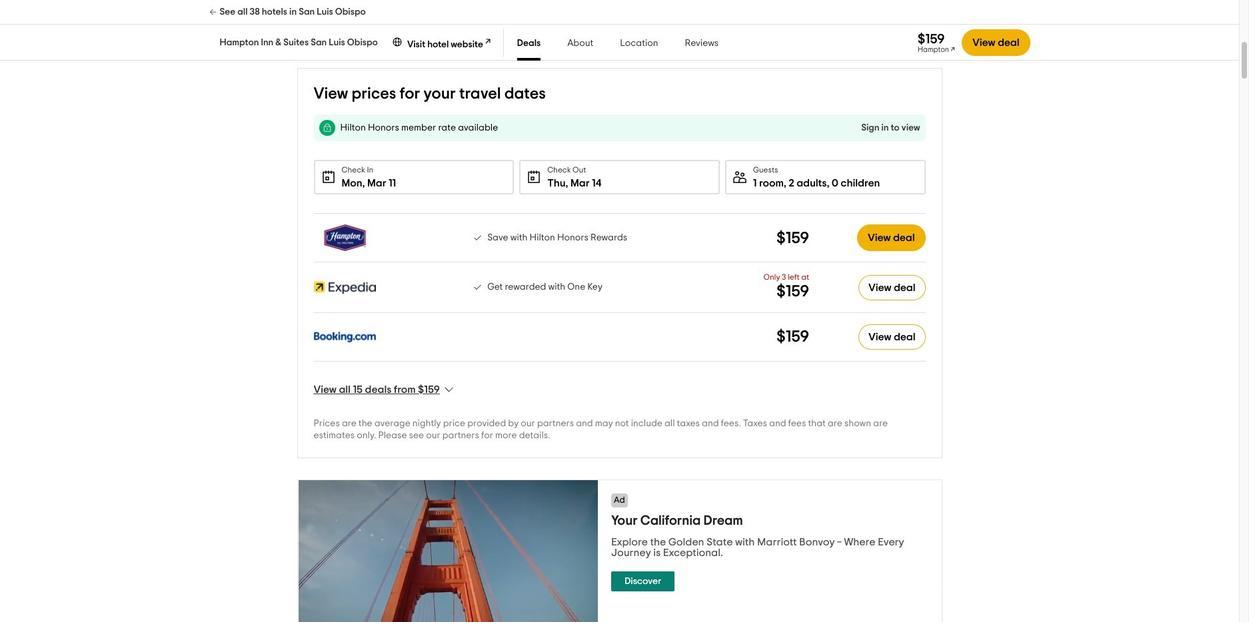 Task type: describe. For each thing, give the bounding box(es) containing it.
advertisement region
[[297, 480, 942, 623]]



Task type: vqa. For each thing, say whether or not it's contained in the screenshot.
Advertisement region
yes



